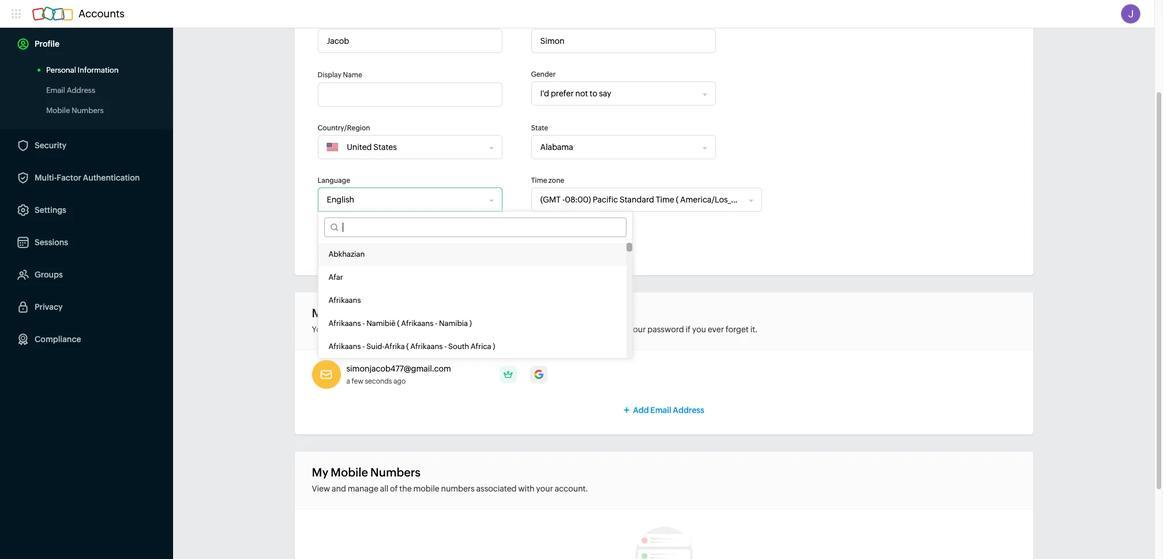 Task type: vqa. For each thing, say whether or not it's contained in the screenshot.
second is from the bottom of the page
no



Task type: locate. For each thing, give the bounding box(es) containing it.
afrikaans for afrikaans - suid-afrika ( afrikaans - south africa )
[[329, 342, 361, 351]]

afrikaans up afrikaans - suid-afrika ( afrikaans - south africa )
[[401, 319, 434, 328]]

email address
[[46, 86, 95, 95]]

afrikaans for afrikaans - namibië ( afrikaans - namibia )
[[329, 319, 361, 328]]

email
[[46, 86, 65, 95], [331, 306, 361, 320], [651, 406, 672, 415]]

- left south
[[444, 342, 447, 351]]

0 horizontal spatial (
[[397, 319, 400, 328]]

seconds
[[365, 377, 392, 385]]

0 vertical spatial the
[[358, 325, 370, 334]]

manage
[[348, 484, 378, 493]]

display name
[[318, 71, 362, 79]]

- left the namibia
[[435, 319, 438, 328]]

numbers
[[72, 106, 104, 115], [370, 466, 421, 479]]

email for my
[[331, 306, 361, 320]]

email inside my email addresses you can use the following email addresses to sign in to your account and also to reset your password if you ever forget it.
[[331, 306, 361, 320]]

1 vertical spatial )
[[493, 342, 495, 351]]

- left the suid-
[[363, 342, 365, 351]]

and inside my mobile numbers view and manage all of the mobile numbers associated with your account.
[[332, 484, 346, 493]]

groups
[[35, 270, 63, 279]]

2 horizontal spatial your
[[629, 325, 646, 334]]

0 horizontal spatial mobile
[[46, 106, 70, 115]]

1 vertical spatial my
[[312, 466, 328, 479]]

afrikaans right you
[[329, 319, 361, 328]]

your
[[515, 325, 532, 334], [629, 325, 646, 334], [536, 484, 553, 493]]

numbers up of
[[370, 466, 421, 479]]

2 horizontal spatial to
[[599, 325, 607, 334]]

- right use
[[363, 319, 365, 328]]

mobile down 'email address' at the left top of the page
[[46, 106, 70, 115]]

0 horizontal spatial numbers
[[72, 106, 104, 115]]

1 vertical spatial the
[[400, 484, 412, 493]]

email up use
[[331, 306, 361, 320]]

afrikaans
[[329, 296, 361, 305], [329, 319, 361, 328], [401, 319, 434, 328], [329, 342, 361, 351], [410, 342, 443, 351]]

namibia
[[439, 319, 468, 328]]

to right the "in"
[[506, 325, 514, 334]]

mobile inside my mobile numbers view and manage all of the mobile numbers associated with your account.
[[331, 466, 368, 479]]

-
[[363, 319, 365, 328], [435, 319, 438, 328], [363, 342, 365, 351], [444, 342, 447, 351]]

1 horizontal spatial mobile
[[331, 466, 368, 479]]

afrikaans down email
[[410, 342, 443, 351]]

to
[[471, 325, 478, 334], [506, 325, 514, 334], [599, 325, 607, 334]]

your inside my mobile numbers view and manage all of the mobile numbers associated with your account.
[[536, 484, 553, 493]]

addresses
[[363, 306, 420, 320]]

of
[[390, 484, 398, 493]]

None text field
[[318, 29, 502, 53], [531, 29, 716, 53], [318, 29, 502, 53], [531, 29, 716, 53]]

2 my from the top
[[312, 466, 328, 479]]

mobile up 'manage'
[[331, 466, 368, 479]]

the right use
[[358, 325, 370, 334]]

1 vertical spatial mobile
[[331, 466, 368, 479]]

the
[[358, 325, 370, 334], [400, 484, 412, 493]]

1 horizontal spatial the
[[400, 484, 412, 493]]

0 vertical spatial address
[[67, 86, 95, 95]]

and right view
[[332, 484, 346, 493]]

Search... field
[[338, 218, 626, 237]]

language
[[318, 177, 350, 185]]

primary image
[[500, 366, 517, 383]]

afrikaans - namibië ( afrikaans - namibia )
[[329, 319, 472, 328]]

accounts
[[78, 8, 125, 20]]

0 horizontal spatial and
[[332, 484, 346, 493]]

personal information
[[46, 66, 119, 74]]

ago
[[394, 377, 406, 385]]

information
[[78, 66, 119, 74]]

also
[[583, 325, 598, 334]]

)
[[470, 319, 472, 328], [493, 342, 495, 351]]

state
[[531, 124, 548, 132]]

( right 'namibië'
[[397, 319, 400, 328]]

addresses
[[431, 325, 469, 334]]

1 horizontal spatial numbers
[[370, 466, 421, 479]]

following
[[372, 325, 407, 334]]

0 horizontal spatial email
[[46, 86, 65, 95]]

0 vertical spatial email
[[46, 86, 65, 95]]

0 horizontal spatial )
[[470, 319, 472, 328]]

privacy
[[35, 302, 63, 312]]

0 horizontal spatial the
[[358, 325, 370, 334]]

zone
[[549, 177, 565, 185]]

personal
[[46, 66, 76, 74]]

0 horizontal spatial to
[[471, 325, 478, 334]]

your right with
[[536, 484, 553, 493]]

) right the namibia
[[470, 319, 472, 328]]

3 to from the left
[[599, 325, 607, 334]]

abkhazian
[[329, 250, 365, 259]]

numbers down 'email address' at the left top of the page
[[72, 106, 104, 115]]

address down personal information
[[67, 86, 95, 95]]

view
[[312, 484, 330, 493]]

1 vertical spatial (
[[406, 342, 409, 351]]

and
[[567, 325, 581, 334], [332, 484, 346, 493]]

my
[[312, 306, 328, 320], [312, 466, 328, 479]]

few
[[352, 377, 364, 385]]

to right also
[[599, 325, 607, 334]]

1 my from the top
[[312, 306, 328, 320]]

simonjacob477@gmail.com
[[347, 364, 451, 373]]

afrikaans down afar
[[329, 296, 361, 305]]

1 horizontal spatial and
[[567, 325, 581, 334]]

address right add at right
[[673, 406, 705, 415]]

my for my mobile numbers
[[312, 466, 328, 479]]

your right the "in"
[[515, 325, 532, 334]]

1 vertical spatial email
[[331, 306, 361, 320]]

) right 'africa' in the bottom left of the page
[[493, 342, 495, 351]]

afrikaans down use
[[329, 342, 361, 351]]

0 vertical spatial )
[[470, 319, 472, 328]]

my inside my mobile numbers view and manage all of the mobile numbers associated with your account.
[[312, 466, 328, 479]]

None text field
[[318, 83, 502, 107]]

0 vertical spatial and
[[567, 325, 581, 334]]

1 horizontal spatial address
[[673, 406, 705, 415]]

associated
[[476, 484, 517, 493]]

1 vertical spatial and
[[332, 484, 346, 493]]

if
[[686, 325, 691, 334]]

your right reset at the bottom of page
[[629, 325, 646, 334]]

(
[[397, 319, 400, 328], [406, 342, 409, 351]]

south
[[448, 342, 469, 351]]

my email addresses you can use the following email addresses to sign in to your account and also to reset your password if you ever forget it.
[[312, 306, 758, 334]]

the right of
[[400, 484, 412, 493]]

address
[[67, 86, 95, 95], [673, 406, 705, 415]]

email
[[409, 325, 429, 334]]

1 vertical spatial numbers
[[370, 466, 421, 479]]

email down personal at the left top of page
[[46, 86, 65, 95]]

0 vertical spatial my
[[312, 306, 328, 320]]

email right add at right
[[651, 406, 672, 415]]

( right afrika
[[406, 342, 409, 351]]

None field
[[532, 82, 703, 105], [338, 136, 485, 159], [532, 136, 703, 159], [318, 188, 490, 211], [532, 188, 749, 211], [532, 82, 703, 105], [338, 136, 485, 159], [532, 136, 703, 159], [318, 188, 490, 211], [532, 188, 749, 211]]

1 horizontal spatial to
[[506, 325, 514, 334]]

to left sign
[[471, 325, 478, 334]]

1 horizontal spatial email
[[331, 306, 361, 320]]

factor
[[57, 173, 81, 182]]

you
[[692, 325, 706, 334]]

gender
[[531, 70, 556, 78]]

my up view
[[312, 466, 328, 479]]

mobile numbers
[[46, 106, 104, 115]]

my mobile numbers view and manage all of the mobile numbers associated with your account.
[[312, 466, 588, 493]]

2 horizontal spatial email
[[651, 406, 672, 415]]

1 horizontal spatial )
[[493, 342, 495, 351]]

my inside my email addresses you can use the following email addresses to sign in to your account and also to reset your password if you ever forget it.
[[312, 306, 328, 320]]

2 vertical spatial email
[[651, 406, 672, 415]]

mobile
[[46, 106, 70, 115], [331, 466, 368, 479]]

and left also
[[567, 325, 581, 334]]

1 horizontal spatial your
[[536, 484, 553, 493]]

simonjacob477@gmail.com a few seconds ago
[[347, 364, 451, 385]]

my up you
[[312, 306, 328, 320]]

0 vertical spatial numbers
[[72, 106, 104, 115]]

reset
[[609, 325, 627, 334]]



Task type: describe. For each thing, give the bounding box(es) containing it.
account
[[534, 325, 565, 334]]

numbers
[[441, 484, 475, 493]]

you
[[312, 325, 326, 334]]

afrikaans for afrikaans
[[329, 296, 361, 305]]

add
[[633, 406, 649, 415]]

africa
[[471, 342, 491, 351]]

all
[[380, 484, 389, 493]]

ever
[[708, 325, 724, 334]]

namibië
[[367, 319, 396, 328]]

0 vertical spatial (
[[397, 319, 400, 328]]

can
[[328, 325, 342, 334]]

the inside my email addresses you can use the following email addresses to sign in to your account and also to reset your password if you ever forget it.
[[358, 325, 370, 334]]

time
[[531, 177, 547, 185]]

and inside my email addresses you can use the following email addresses to sign in to your account and also to reset your password if you ever forget it.
[[567, 325, 581, 334]]

add email address
[[633, 406, 705, 415]]

1 vertical spatial address
[[673, 406, 705, 415]]

it.
[[751, 325, 758, 334]]

time zone
[[531, 177, 565, 185]]

display
[[318, 71, 342, 79]]

multi-
[[35, 173, 57, 182]]

name
[[343, 71, 362, 79]]

0 horizontal spatial your
[[515, 325, 532, 334]]

with
[[518, 484, 535, 493]]

country/region
[[318, 124, 370, 132]]

email for add
[[651, 406, 672, 415]]

save button
[[318, 229, 375, 252]]

multi-factor authentication
[[35, 173, 140, 182]]

2 to from the left
[[506, 325, 514, 334]]

a
[[347, 377, 350, 385]]

password
[[648, 325, 684, 334]]

suid-
[[367, 342, 385, 351]]

afrika
[[385, 342, 405, 351]]

cancel
[[406, 236, 433, 245]]

use
[[343, 325, 356, 334]]

numbers inside my mobile numbers view and manage all of the mobile numbers associated with your account.
[[370, 466, 421, 479]]

my for my email addresses
[[312, 306, 328, 320]]

in
[[497, 325, 504, 334]]

1 to from the left
[[471, 325, 478, 334]]

compliance
[[35, 335, 81, 344]]

authentication
[[83, 173, 140, 182]]

profile
[[35, 39, 59, 48]]

account.
[[555, 484, 588, 493]]

mobile
[[413, 484, 440, 493]]

1 horizontal spatial (
[[406, 342, 409, 351]]

the inside my mobile numbers view and manage all of the mobile numbers associated with your account.
[[400, 484, 412, 493]]

0 vertical spatial mobile
[[46, 106, 70, 115]]

sessions
[[35, 238, 68, 247]]

forget
[[726, 325, 749, 334]]

security
[[35, 141, 66, 150]]

sign
[[480, 325, 496, 334]]

settings
[[35, 205, 66, 215]]

afrikaans - suid-afrika ( afrikaans - south africa )
[[329, 342, 495, 351]]

cancel button
[[389, 229, 450, 252]]

save
[[337, 236, 356, 245]]

0 horizontal spatial address
[[67, 86, 95, 95]]

afar
[[329, 273, 343, 282]]



